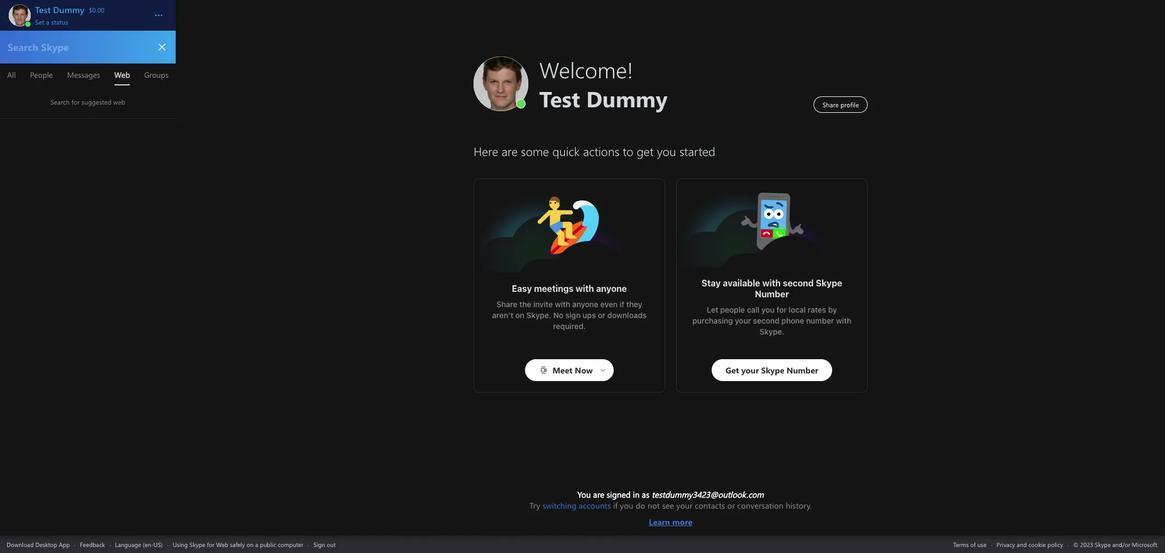 Task type: vqa. For each thing, say whether or not it's contained in the screenshot.
Skype inside STAY AVAILABLE WITH SECOND SKYPE NUMBER
yes



Task type: locate. For each thing, give the bounding box(es) containing it.
with up number
[[763, 278, 781, 288]]

0 vertical spatial second
[[783, 278, 814, 288]]

1 horizontal spatial your
[[735, 316, 751, 325]]

downloads
[[608, 311, 647, 320]]

0 vertical spatial or
[[598, 311, 606, 320]]

1 vertical spatial if
[[613, 500, 618, 511]]

your inside try switching accounts if you do not see your contacts or conversation history. learn more
[[677, 500, 693, 511]]

0 vertical spatial anyone
[[596, 284, 627, 294]]

if inside try switching accounts if you do not see your contacts or conversation history. learn more
[[613, 500, 618, 511]]

skype up by
[[816, 278, 843, 288]]

do
[[636, 500, 645, 511]]

using
[[173, 540, 188, 549]]

1 vertical spatial a
[[255, 540, 258, 549]]

computer
[[278, 540, 304, 549]]

0 vertical spatial a
[[46, 18, 49, 26]]

switching accounts link
[[543, 500, 611, 511]]

you left do
[[620, 500, 634, 511]]

aren't
[[492, 311, 514, 320]]

call
[[747, 305, 760, 314]]

let
[[707, 305, 719, 314]]

learn more link
[[530, 511, 812, 527]]

0 vertical spatial skype.
[[527, 311, 551, 320]]

your
[[735, 316, 751, 325], [677, 500, 693, 511]]

are
[[593, 489, 605, 500]]

1 horizontal spatial for
[[777, 305, 787, 314]]

privacy and cookie policy link
[[997, 540, 1064, 549]]

your down call
[[735, 316, 751, 325]]

0 horizontal spatial skype.
[[527, 311, 551, 320]]

download desktop app
[[7, 540, 70, 549]]

if inside share the invite with anyone even if they aren't on skype. no sign ups or downloads required.
[[620, 300, 625, 309]]

download
[[7, 540, 34, 549]]

you inside let people call you for local rates by purchasing your second phone number with skype.
[[762, 305, 775, 314]]

0 vertical spatial on
[[516, 311, 525, 320]]

1 horizontal spatial skype
[[816, 278, 843, 288]]

anyone up even
[[596, 284, 627, 294]]

terms of use
[[954, 540, 987, 549]]

safely
[[230, 540, 245, 549]]

0 horizontal spatial on
[[247, 540, 254, 549]]

0 horizontal spatial or
[[598, 311, 606, 320]]

for
[[777, 305, 787, 314], [207, 540, 215, 549]]

desktop
[[35, 540, 57, 549]]

1 vertical spatial anyone
[[572, 300, 599, 309]]

sign
[[314, 540, 325, 549]]

0 vertical spatial skype
[[816, 278, 843, 288]]

your right see
[[677, 500, 693, 511]]

with
[[763, 278, 781, 288], [576, 284, 594, 294], [555, 300, 570, 309], [836, 316, 852, 325]]

1 vertical spatial skype.
[[760, 327, 785, 336]]

0 horizontal spatial if
[[613, 500, 618, 511]]

you inside try switching accounts if you do not see your contacts or conversation history. learn more
[[620, 500, 634, 511]]

on down the
[[516, 311, 525, 320]]

easy
[[512, 284, 532, 294]]

1 horizontal spatial or
[[728, 500, 735, 511]]

if up downloads
[[620, 300, 625, 309]]

or inside try switching accounts if you do not see your contacts or conversation history. learn more
[[728, 500, 735, 511]]

0 horizontal spatial for
[[207, 540, 215, 549]]

skype
[[816, 278, 843, 288], [190, 540, 205, 549]]

0 vertical spatial you
[[762, 305, 775, 314]]

no
[[553, 311, 564, 320]]

privacy and cookie policy
[[997, 540, 1064, 549]]

skype. inside share the invite with anyone even if they aren't on skype. no sign ups or downloads required.
[[527, 311, 551, 320]]

0 vertical spatial if
[[620, 300, 625, 309]]

with down by
[[836, 316, 852, 325]]

with up no at left
[[555, 300, 570, 309]]

of
[[971, 540, 976, 549]]

a right set
[[46, 18, 49, 26]]

required.
[[553, 321, 586, 331]]

you
[[762, 305, 775, 314], [620, 500, 634, 511]]

1 horizontal spatial you
[[762, 305, 775, 314]]

more
[[673, 516, 693, 527]]

if right are
[[613, 500, 618, 511]]

accounts
[[579, 500, 611, 511]]

you right call
[[762, 305, 775, 314]]

for left web
[[207, 540, 215, 549]]

a
[[46, 18, 49, 26], [255, 540, 258, 549]]

privacy
[[997, 540, 1015, 549]]

0 horizontal spatial your
[[677, 500, 693, 511]]

mansurfer
[[537, 196, 576, 207]]

terms
[[954, 540, 969, 549]]

for inside let people call you for local rates by purchasing your second phone number with skype.
[[777, 305, 787, 314]]

second down call
[[753, 316, 780, 325]]

1 vertical spatial or
[[728, 500, 735, 511]]

people
[[721, 305, 745, 314]]

whosthis
[[739, 190, 773, 202]]

use
[[978, 540, 987, 549]]

on right safely
[[247, 540, 254, 549]]

1 vertical spatial skype
[[190, 540, 205, 549]]

1 horizontal spatial if
[[620, 300, 625, 309]]

0 horizontal spatial skype
[[190, 540, 205, 549]]

anyone inside share the invite with anyone even if they aren't on skype. no sign ups or downloads required.
[[572, 300, 599, 309]]

second up local
[[783, 278, 814, 288]]

1 vertical spatial second
[[753, 316, 780, 325]]

1 vertical spatial you
[[620, 500, 634, 511]]

1 horizontal spatial on
[[516, 311, 525, 320]]

skype right using
[[190, 540, 205, 549]]

tab list
[[0, 64, 176, 85]]

1 horizontal spatial second
[[783, 278, 814, 288]]

a left 'public'
[[255, 540, 258, 549]]

or right ups at the right of page
[[598, 311, 606, 320]]

1 vertical spatial your
[[677, 500, 693, 511]]

anyone
[[596, 284, 627, 294], [572, 300, 599, 309]]

try
[[530, 500, 540, 511]]

signed
[[607, 489, 631, 500]]

language (en-us)
[[115, 540, 163, 549]]

0 horizontal spatial you
[[620, 500, 634, 511]]

anyone up ups at the right of page
[[572, 300, 599, 309]]

if
[[620, 300, 625, 309], [613, 500, 618, 511]]

or right contacts
[[728, 500, 735, 511]]

meetings
[[534, 284, 574, 294]]

skype. down phone
[[760, 327, 785, 336]]

see
[[662, 500, 674, 511]]

on
[[516, 311, 525, 320], [247, 540, 254, 549]]

or
[[598, 311, 606, 320], [728, 500, 735, 511]]

for left local
[[777, 305, 787, 314]]

skype.
[[527, 311, 551, 320], [760, 327, 785, 336]]

status
[[51, 18, 68, 26]]

0 horizontal spatial a
[[46, 18, 49, 26]]

available
[[723, 278, 760, 288]]

feedback
[[80, 540, 105, 549]]

app
[[59, 540, 70, 549]]

second
[[783, 278, 814, 288], [753, 316, 780, 325]]

1 horizontal spatial skype.
[[760, 327, 785, 336]]

even
[[601, 300, 618, 309]]

skype. down invite
[[527, 311, 551, 320]]

on inside share the invite with anyone even if they aren't on skype. no sign ups or downloads required.
[[516, 311, 525, 320]]

skype. inside let people call you for local rates by purchasing your second phone number with skype.
[[760, 327, 785, 336]]

0 vertical spatial your
[[735, 316, 751, 325]]

0 horizontal spatial second
[[753, 316, 780, 325]]

set
[[35, 18, 44, 26]]

out
[[327, 540, 336, 549]]

0 vertical spatial for
[[777, 305, 787, 314]]

Search Skype text field
[[7, 40, 147, 54]]

not
[[648, 500, 660, 511]]

second inside let people call you for local rates by purchasing your second phone number with skype.
[[753, 316, 780, 325]]

1 horizontal spatial a
[[255, 540, 258, 549]]



Task type: describe. For each thing, give the bounding box(es) containing it.
history.
[[786, 500, 812, 511]]

feedback link
[[80, 540, 105, 549]]

easy meetings with anyone
[[512, 284, 627, 294]]

1 vertical spatial on
[[247, 540, 254, 549]]

cookie
[[1029, 540, 1046, 549]]

language (en-us) link
[[115, 540, 163, 549]]

skype inside stay available with second skype number
[[816, 278, 843, 288]]

switching
[[543, 500, 577, 511]]

terms of use link
[[954, 540, 987, 549]]

using skype for web safely on a public computer link
[[173, 540, 304, 549]]

set a status button
[[35, 15, 143, 26]]

let people call you for local rates by purchasing your second phone number with skype.
[[693, 305, 854, 336]]

purchasing
[[693, 316, 733, 325]]

with inside share the invite with anyone even if they aren't on skype. no sign ups or downloads required.
[[555, 300, 570, 309]]

and
[[1017, 540, 1027, 549]]

number
[[806, 316, 834, 325]]

or inside share the invite with anyone even if they aren't on skype. no sign ups or downloads required.
[[598, 311, 606, 320]]

your inside let people call you for local rates by purchasing your second phone number with skype.
[[735, 316, 751, 325]]

sign out
[[314, 540, 336, 549]]

with up ups at the right of page
[[576, 284, 594, 294]]

you
[[578, 489, 591, 500]]

local
[[789, 305, 806, 314]]

try switching accounts if you do not see your contacts or conversation history. learn more
[[530, 500, 812, 527]]

stay
[[702, 278, 721, 288]]

conversation
[[738, 500, 784, 511]]

as
[[642, 489, 650, 500]]

(en-
[[143, 540, 154, 549]]

policy
[[1048, 540, 1064, 549]]

second inside stay available with second skype number
[[783, 278, 814, 288]]

sign out link
[[314, 540, 336, 549]]

you are signed in as
[[578, 489, 652, 500]]

with inside let people call you for local rates by purchasing your second phone number with skype.
[[836, 316, 852, 325]]

in
[[633, 489, 640, 500]]

language
[[115, 540, 141, 549]]

with inside stay available with second skype number
[[763, 278, 781, 288]]

sign
[[566, 311, 581, 320]]

they
[[627, 300, 642, 309]]

phone
[[782, 316, 804, 325]]

1 vertical spatial for
[[207, 540, 215, 549]]

ups
[[583, 311, 596, 320]]

invite
[[533, 300, 553, 309]]

public
[[260, 540, 276, 549]]

set a status
[[35, 18, 68, 26]]

contacts
[[695, 500, 725, 511]]

web
[[216, 540, 228, 549]]

stay available with second skype number
[[702, 278, 845, 299]]

rates
[[808, 305, 827, 314]]

a inside button
[[46, 18, 49, 26]]

learn
[[649, 516, 670, 527]]

by
[[829, 305, 837, 314]]

the
[[520, 300, 531, 309]]

share the invite with anyone even if they aren't on skype. no sign ups or downloads required.
[[492, 300, 649, 331]]

share
[[497, 300, 518, 309]]

us)
[[154, 540, 163, 549]]

download desktop app link
[[7, 540, 70, 549]]

number
[[755, 289, 789, 299]]

using skype for web safely on a public computer
[[173, 540, 304, 549]]



